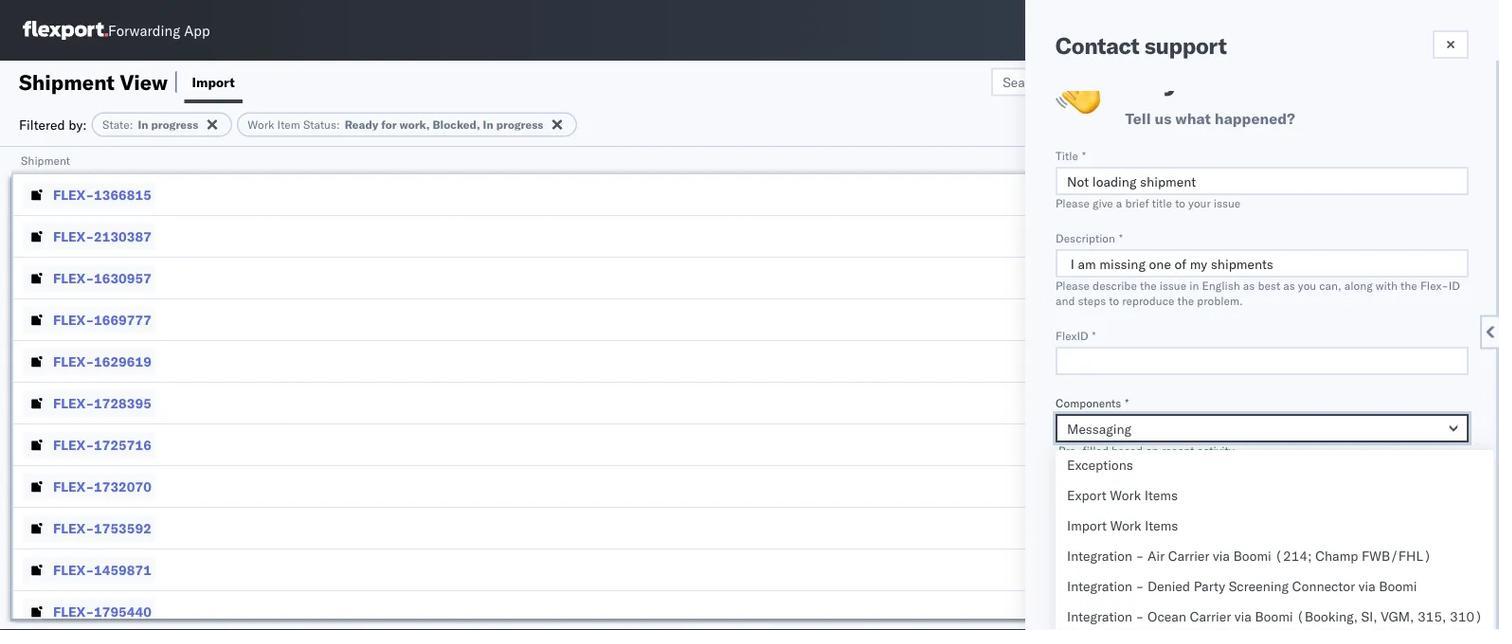 Task type: describe. For each thing, give the bounding box(es) containing it.
0 horizontal spatial with
[[1258, 522, 1283, 539]]

1629619
[[94, 353, 152, 370]]

2 as from the left
[[1284, 278, 1296, 292]]

flex-1732070
[[53, 478, 152, 495]]

continue
[[1115, 522, 1168, 539]]

please give a brief title to your issue
[[1056, 196, 1241, 210]]

flex-1732070 button
[[23, 474, 155, 500]]

carrier for ocean
[[1190, 609, 1232, 625]]

the up reproduce
[[1140, 278, 1157, 292]]

flex-1669777 button
[[23, 307, 155, 333]]

title
[[1056, 148, 1079, 163]]

tell
[[1126, 109, 1151, 128]]

champ
[[1316, 548, 1359, 565]]

does
[[1056, 563, 1082, 577]]

shipment for shipment view
[[19, 69, 115, 95]]

integration for integration - air carrier via boomi (214; champ fwb/fhl)
[[1067, 548, 1133, 565]]

import button
[[184, 61, 242, 103]]

flex-1753592
[[53, 520, 152, 537]]

flex-1629619
[[53, 353, 152, 370]]

what is the severity of this issue?
[[1056, 478, 1228, 492]]

blocked,
[[433, 118, 480, 132]]

app
[[184, 21, 210, 39]]

no
[[1083, 607, 1100, 623]]

work for import
[[1111, 518, 1142, 534]]

flex- for 1629619
[[53, 353, 94, 370]]

i
[[1083, 522, 1087, 539]]

in
[[1190, 278, 1200, 292]]

1 horizontal spatial or
[[1317, 500, 1329, 516]]

support
[[1145, 31, 1227, 60]]

1630957
[[94, 270, 152, 286]]

yes
[[1083, 584, 1103, 601]]

flex-1630957
[[53, 270, 152, 286]]

the down exceptions
[[1098, 478, 1115, 492]]

flex- for 1795440
[[53, 603, 94, 620]]

os
[[1446, 23, 1464, 37]]

even
[[1226, 522, 1254, 539]]

state : in progress
[[102, 118, 198, 132]]

* for flexid *
[[1093, 328, 1096, 343]]

task
[[1191, 500, 1216, 516]]

and
[[1056, 293, 1075, 308]]

* for description *
[[1120, 231, 1123, 245]]

import for import
[[192, 73, 235, 90]]

1366815
[[94, 186, 152, 203]]

0 horizontal spatial a
[[1117, 196, 1123, 210]]

* for title *
[[1083, 148, 1086, 163]]

boomi for (booking,
[[1256, 609, 1294, 625]]

what
[[1056, 478, 1083, 492]]

by:
[[69, 116, 87, 133]]

title
[[1152, 196, 1173, 210]]

vgm,
[[1382, 609, 1415, 625]]

recent
[[1162, 443, 1195, 457]]

flex- for 2130387
[[53, 228, 94, 245]]

1 progress from the left
[[151, 118, 198, 132]]

that
[[1220, 500, 1244, 516]]

flex-1725716
[[53, 437, 152, 453]]

flex- for 1630957
[[53, 270, 94, 286]]

1 vertical spatial a
[[1180, 500, 1187, 516]]

have
[[1108, 563, 1132, 577]]

ocean
[[1148, 609, 1187, 625]]

flexid
[[1056, 328, 1089, 343]]

1 : from the left
[[130, 118, 133, 132]]

steps
[[1078, 293, 1106, 308]]

flex-1728395
[[53, 395, 152, 411]]

1725716
[[94, 437, 152, 453]]

items for export work items
[[1145, 487, 1178, 504]]

connector
[[1293, 578, 1356, 595]]

severity
[[1118, 478, 1158, 492]]

flex-1459871
[[53, 562, 152, 578]]

hey!
[[1126, 59, 1189, 98]]

view
[[120, 69, 168, 95]]

flex- for 1366815
[[53, 186, 94, 203]]

i can continue working, even with this issue present.
[[1083, 522, 1397, 539]]

flexport. image
[[23, 21, 108, 40]]

work for export
[[1110, 487, 1142, 504]]

filtered by:
[[19, 116, 87, 133]]

flex- for 1725716
[[53, 437, 94, 453]]

flex- for 1728395
[[53, 395, 94, 411]]

with inside please describe the issue in english as best as you can, along with the flex-id and steps to reproduce the problem.
[[1376, 278, 1398, 292]]

your
[[1189, 196, 1211, 210]]

315,
[[1418, 609, 1447, 625]]

air
[[1148, 548, 1165, 565]]

flex-1728395 button
[[23, 390, 155, 417]]

integration for integration - ocean carrier via boomi (booking, si, vgm, 315, 310)
[[1067, 609, 1133, 625]]

si,
[[1362, 609, 1378, 625]]

* up connector
[[1330, 563, 1334, 577]]

components *
[[1056, 396, 1129, 410]]

1 vertical spatial boomi
[[1380, 578, 1418, 595]]

flex-
[[1421, 278, 1449, 292]]

pre-filled based on recent activity
[[1056, 443, 1235, 457]]

forwarding app link
[[23, 21, 210, 40]]

integration - ocean carrier via boomi (booking, si, vgm, 315, 310)
[[1067, 609, 1483, 625]]

state
[[102, 118, 130, 132]]

filtered
[[19, 116, 65, 133]]

1 horizontal spatial to
[[1176, 196, 1186, 210]]

happened?
[[1215, 109, 1296, 128]]

flex- for 1732070
[[53, 478, 94, 495]]

flex-1459871 button
[[23, 557, 155, 584]]

present.
[[1348, 522, 1397, 539]]

please for please describe the issue in english as best as you can, along with the flex-id and steps to reproduce the problem.
[[1056, 278, 1090, 292]]

flex-1725716 button
[[23, 432, 155, 458]]

work item status : ready for work, blocked, in progress
[[248, 118, 544, 132]]

forwarding app
[[108, 21, 210, 39]]

activity
[[1198, 443, 1235, 457]]

2 horizontal spatial is
[[1247, 500, 1258, 516]]

1728395
[[94, 395, 152, 411]]

title *
[[1056, 148, 1086, 163]]



Task type: vqa. For each thing, say whether or not it's contained in the screenshot.
Import within the BUTTON
yes



Task type: locate. For each thing, give the bounding box(es) containing it.
flex- for 1669777
[[53, 311, 94, 328]]

party
[[1194, 578, 1226, 595]]

shipment inside button
[[21, 153, 70, 167]]

denied
[[1148, 578, 1191, 595]]

flex- down flex-1753592 "button"
[[53, 562, 94, 578]]

carrier down working,
[[1169, 548, 1210, 565]]

0 vertical spatial shipment
[[19, 69, 115, 95]]

this
[[1083, 500, 1108, 516]]

9 flex- from the top
[[53, 520, 94, 537]]

2 horizontal spatial via
[[1359, 578, 1376, 595]]

flex- down flex-1630957 button
[[53, 311, 94, 328]]

1 flex- from the top
[[53, 186, 94, 203]]

export work items
[[1067, 487, 1178, 504]]

past
[[1261, 500, 1287, 516]]

shipment down filtered
[[21, 153, 70, 167]]

1 horizontal spatial as
[[1284, 278, 1296, 292]]

5 flex- from the top
[[53, 353, 94, 370]]

2 progress from the left
[[496, 118, 544, 132]]

0 horizontal spatial to
[[1109, 293, 1120, 308]]

give
[[1093, 196, 1114, 210]]

0 vertical spatial boomi
[[1234, 548, 1272, 565]]

0 vertical spatial a
[[1117, 196, 1123, 210]]

please up and
[[1056, 278, 1090, 292]]

flex- down flex-1728395 button
[[53, 437, 94, 453]]

0 vertical spatial to
[[1176, 196, 1186, 210]]

: down view
[[130, 118, 133, 132]]

1 horizontal spatial progress
[[496, 118, 544, 132]]

1732070
[[94, 478, 152, 495]]

1669777
[[94, 311, 152, 328]]

1 horizontal spatial issue
[[1214, 196, 1241, 210]]

list box
[[1056, 450, 1495, 630]]

in
[[138, 118, 148, 132], [483, 118, 494, 132]]

via for (214;
[[1214, 548, 1230, 565]]

👋
[[1056, 63, 1102, 121]]

flex-1630957 button
[[23, 265, 155, 292]]

import inside list box
[[1067, 518, 1107, 534]]

- left the air
[[1136, 548, 1145, 565]]

1 vertical spatial or
[[1182, 563, 1193, 577]]

to down the "describe"
[[1109, 293, 1120, 308]]

0 vertical spatial issue
[[1214, 196, 1241, 210]]

work left item
[[248, 118, 274, 132]]

3 flex- from the top
[[53, 270, 94, 286]]

2 vertical spatial -
[[1136, 609, 1145, 625]]

flex-1753592 button
[[23, 515, 155, 542]]

along
[[1345, 278, 1373, 292]]

please for please give a brief title to your issue
[[1056, 196, 1090, 210]]

issue
[[1214, 196, 1241, 210], [1160, 278, 1187, 292], [1313, 522, 1344, 539]]

boomi for (214;
[[1234, 548, 1272, 565]]

0 horizontal spatial via
[[1214, 548, 1230, 565]]

with right along in the top of the page
[[1376, 278, 1398, 292]]

is right that
[[1247, 500, 1258, 516]]

* right description
[[1120, 231, 1123, 245]]

8 flex- from the top
[[53, 478, 94, 495]]

is for the
[[1086, 478, 1095, 492]]

6 flex- from the top
[[53, 395, 94, 411]]

via up si,
[[1359, 578, 1376, 595]]

flex-2130387
[[53, 228, 152, 245]]

- for ocean
[[1136, 609, 1145, 625]]

Search Shipments (/) text field
[[1137, 16, 1320, 45]]

flex- down flex-2130387 button
[[53, 270, 94, 286]]

due right past
[[1291, 500, 1313, 516]]

2 - from the top
[[1136, 578, 1145, 595]]

1 horizontal spatial due
[[1332, 500, 1355, 516]]

0 vertical spatial this
[[1174, 478, 1193, 492]]

flex- up flex-2130387 button
[[53, 186, 94, 203]]

shipment button
[[11, 149, 1465, 168]]

4 flex- from the top
[[53, 311, 94, 328]]

issue right your
[[1214, 196, 1241, 210]]

2 vertical spatial boomi
[[1256, 609, 1294, 625]]

1753592
[[94, 520, 152, 537]]

list box containing exceptions
[[1056, 450, 1495, 630]]

0 horizontal spatial due
[[1291, 500, 1313, 516]]

is up import work items at right
[[1112, 500, 1122, 516]]

as
[[1244, 278, 1255, 292], [1284, 278, 1296, 292]]

flex- inside flex-1366815 button
[[53, 186, 94, 203]]

you
[[1299, 278, 1317, 292]]

1795440
[[94, 603, 152, 620]]

issue inside please describe the issue in english as best as you can, along with the flex-id and steps to reproduce the problem.
[[1160, 278, 1187, 292]]

resize handle column header
[[1461, 147, 1484, 630]]

1 vertical spatial with
[[1258, 522, 1283, 539]]

10 flex- from the top
[[53, 562, 94, 578]]

7 flex- from the top
[[53, 437, 94, 453]]

boomi
[[1234, 548, 1272, 565], [1380, 578, 1418, 595], [1256, 609, 1294, 625]]

a left task
[[1180, 500, 1187, 516]]

flex- down "flex-1732070" button
[[53, 520, 94, 537]]

0 horizontal spatial is
[[1086, 478, 1095, 492]]

2 vertical spatial this
[[1085, 563, 1105, 577]]

filled
[[1083, 443, 1109, 457]]

please
[[1056, 196, 1090, 210], [1056, 278, 1090, 292]]

carrier down party
[[1190, 609, 1232, 625]]

import down app
[[192, 73, 235, 90]]

is for blocking
[[1112, 500, 1122, 516]]

1 vertical spatial shipment
[[21, 153, 70, 167]]

flex- inside flex-1753592 "button"
[[53, 520, 94, 537]]

as left best
[[1244, 278, 1255, 292]]

- for air
[[1136, 548, 1145, 565]]

the left flex-
[[1401, 278, 1418, 292]]

0 horizontal spatial this
[[1085, 563, 1105, 577]]

status
[[303, 118, 337, 132]]

soon.
[[1358, 500, 1391, 516]]

progress
[[151, 118, 198, 132], [496, 118, 544, 132]]

the down 'in'
[[1178, 293, 1195, 308]]

integration - air carrier via boomi (214; champ fwb/fhl)
[[1067, 548, 1432, 565]]

based
[[1112, 443, 1143, 457]]

us
[[1155, 109, 1172, 128]]

does this have financial or compliance implications? *
[[1056, 563, 1334, 577]]

* right components
[[1126, 396, 1129, 410]]

item
[[277, 118, 300, 132]]

0 vertical spatial -
[[1136, 548, 1145, 565]]

flex- for 1459871
[[53, 562, 94, 578]]

0 horizontal spatial as
[[1244, 278, 1255, 292]]

2 integration from the top
[[1067, 578, 1133, 595]]

1 as from the left
[[1244, 278, 1255, 292]]

- down financial
[[1136, 578, 1145, 595]]

flex- inside flex-1795440 button
[[53, 603, 94, 620]]

can
[[1090, 522, 1112, 539]]

fwb/fhl)
[[1362, 548, 1432, 565]]

screening
[[1229, 578, 1289, 595]]

flex- inside flex-2130387 button
[[53, 228, 94, 245]]

boomi up vgm,
[[1380, 578, 1418, 595]]

1 horizontal spatial is
[[1112, 500, 1122, 516]]

2 due from the left
[[1332, 500, 1355, 516]]

2 please from the top
[[1056, 278, 1090, 292]]

1 vertical spatial import
[[1067, 518, 1107, 534]]

1 horizontal spatial in
[[483, 118, 494, 132]]

2 flex- from the top
[[53, 228, 94, 245]]

reproduce
[[1123, 293, 1175, 308]]

with down past
[[1258, 522, 1283, 539]]

work
[[248, 118, 274, 132], [1110, 487, 1142, 504], [1111, 518, 1142, 534]]

id
[[1449, 278, 1461, 292]]

flex- down flex-1366815 button
[[53, 228, 94, 245]]

0 vertical spatial import
[[192, 73, 235, 90]]

os button
[[1433, 9, 1477, 52]]

this up yes
[[1085, 563, 1105, 577]]

implications?
[[1258, 563, 1326, 577]]

a
[[1117, 196, 1123, 210], [1180, 500, 1187, 516]]

* right the flexid
[[1093, 328, 1096, 343]]

None text field
[[1056, 167, 1469, 195], [1056, 249, 1469, 278], [1056, 347, 1469, 375], [1056, 167, 1469, 195], [1056, 249, 1469, 278], [1056, 347, 1469, 375]]

boomi down even
[[1234, 548, 1272, 565]]

to inside please describe the issue in english as best as you can, along with the flex-id and steps to reproduce the problem.
[[1109, 293, 1120, 308]]

due left soon.
[[1332, 500, 1355, 516]]

exceptions
[[1067, 457, 1134, 474]]

items for import work items
[[1145, 518, 1179, 534]]

1 vertical spatial integration
[[1067, 578, 1133, 595]]

import
[[192, 73, 235, 90], [1067, 518, 1107, 534]]

import down this
[[1067, 518, 1107, 534]]

shipment up by:
[[19, 69, 115, 95]]

3 - from the top
[[1136, 609, 1145, 625]]

blocking
[[1125, 500, 1177, 516]]

2 vertical spatial via
[[1235, 609, 1252, 625]]

2 : from the left
[[337, 118, 340, 132]]

flex- down flex-1669777 button
[[53, 353, 94, 370]]

0 vertical spatial or
[[1317, 500, 1329, 516]]

0 horizontal spatial progress
[[151, 118, 198, 132]]

to
[[1176, 196, 1186, 210], [1109, 293, 1120, 308]]

english
[[1203, 278, 1241, 292]]

2130387
[[94, 228, 152, 245]]

boomi down the screening
[[1256, 609, 1294, 625]]

due
[[1291, 500, 1313, 516], [1332, 500, 1355, 516]]

can,
[[1320, 278, 1342, 292]]

0 vertical spatial work
[[248, 118, 274, 132]]

this right of
[[1174, 478, 1193, 492]]

work up import work items at right
[[1110, 487, 1142, 504]]

0 vertical spatial please
[[1056, 196, 1090, 210]]

1 vertical spatial issue
[[1160, 278, 1187, 292]]

Messaging text field
[[1056, 414, 1469, 443]]

the
[[1140, 278, 1157, 292], [1401, 278, 1418, 292], [1178, 293, 1195, 308], [1098, 478, 1115, 492]]

via down integration - denied party screening connector via boomi
[[1235, 609, 1252, 625]]

issue?
[[1196, 478, 1228, 492]]

issue up champ
[[1313, 522, 1344, 539]]

issue for even
[[1313, 522, 1344, 539]]

Search... text field
[[992, 68, 1198, 96]]

contact
[[1056, 31, 1140, 60]]

flex- inside flex-1669777 button
[[53, 311, 94, 328]]

carrier for air
[[1169, 548, 1210, 565]]

or up denied
[[1182, 563, 1193, 577]]

flex- inside "flex-1732070" button
[[53, 478, 94, 495]]

contact support
[[1056, 31, 1227, 60]]

1 horizontal spatial :
[[337, 118, 340, 132]]

flex- down flex-1629619 button
[[53, 395, 94, 411]]

flex-1669777
[[53, 311, 152, 328]]

1 vertical spatial -
[[1136, 578, 1145, 595]]

flex-1795440
[[53, 603, 152, 620]]

:
[[130, 118, 133, 132], [337, 118, 340, 132]]

or
[[1317, 500, 1329, 516], [1182, 563, 1193, 577]]

* for components *
[[1126, 396, 1129, 410]]

compliance
[[1196, 563, 1255, 577]]

description
[[1056, 231, 1116, 245]]

1 horizontal spatial via
[[1235, 609, 1252, 625]]

310)
[[1450, 609, 1483, 625]]

issue for title
[[1214, 196, 1241, 210]]

please left give
[[1056, 196, 1090, 210]]

- left ocean
[[1136, 609, 1145, 625]]

0 horizontal spatial or
[[1182, 563, 1193, 577]]

0 vertical spatial integration
[[1067, 548, 1133, 565]]

1 vertical spatial please
[[1056, 278, 1090, 292]]

2 horizontal spatial issue
[[1313, 522, 1344, 539]]

1 vertical spatial work
[[1110, 487, 1142, 504]]

-
[[1136, 548, 1145, 565], [1136, 578, 1145, 595], [1136, 609, 1145, 625]]

0 vertical spatial with
[[1376, 278, 1398, 292]]

shipment
[[19, 69, 115, 95], [21, 153, 70, 167]]

1 horizontal spatial a
[[1180, 500, 1187, 516]]

1 vertical spatial to
[[1109, 293, 1120, 308]]

1 vertical spatial this
[[1287, 522, 1309, 539]]

flex- inside flex-1629619 button
[[53, 353, 94, 370]]

1 in from the left
[[138, 118, 148, 132]]

flex- down flex-1459871 button
[[53, 603, 94, 620]]

financial
[[1135, 563, 1179, 577]]

in right blocked,
[[483, 118, 494, 132]]

a right give
[[1117, 196, 1123, 210]]

issue left 'in'
[[1160, 278, 1187, 292]]

shipment for shipment
[[21, 153, 70, 167]]

this up the (214;
[[1287, 522, 1309, 539]]

is right what
[[1086, 478, 1095, 492]]

as left you
[[1284, 278, 1296, 292]]

0 horizontal spatial :
[[130, 118, 133, 132]]

describe
[[1093, 278, 1137, 292]]

0 horizontal spatial in
[[138, 118, 148, 132]]

flex- for 1753592
[[53, 520, 94, 537]]

to right title
[[1176, 196, 1186, 210]]

via down the i can continue working, even with this issue present.
[[1214, 548, 1230, 565]]

shipment view
[[19, 69, 168, 95]]

flex- inside flex-1630957 button
[[53, 270, 94, 286]]

flex- inside flex-1459871 button
[[53, 562, 94, 578]]

progress right blocked,
[[496, 118, 544, 132]]

2 vertical spatial work
[[1111, 518, 1142, 534]]

1 horizontal spatial import
[[1067, 518, 1107, 534]]

import work items
[[1067, 518, 1179, 534]]

this is blocking a task that is past due or due soon.
[[1083, 500, 1391, 516]]

working,
[[1171, 522, 1223, 539]]

flexid *
[[1056, 328, 1096, 343]]

2 vertical spatial issue
[[1313, 522, 1344, 539]]

1459871
[[94, 562, 152, 578]]

1 - from the top
[[1136, 548, 1145, 565]]

1 vertical spatial carrier
[[1190, 609, 1232, 625]]

2 horizontal spatial this
[[1287, 522, 1309, 539]]

3 integration from the top
[[1067, 609, 1133, 625]]

11 flex- from the top
[[53, 603, 94, 620]]

1 vertical spatial items
[[1145, 518, 1179, 534]]

import for import work items
[[1067, 518, 1107, 534]]

via for (booking,
[[1235, 609, 1252, 625]]

1 horizontal spatial this
[[1174, 478, 1193, 492]]

integration down can
[[1067, 548, 1133, 565]]

1 integration from the top
[[1067, 548, 1133, 565]]

flex- inside flex-1728395 button
[[53, 395, 94, 411]]

* right title
[[1083, 148, 1086, 163]]

in right state
[[138, 118, 148, 132]]

integration down the have
[[1067, 578, 1133, 595]]

2 in from the left
[[483, 118, 494, 132]]

items
[[1145, 487, 1178, 504], [1145, 518, 1179, 534]]

work down blocking
[[1111, 518, 1142, 534]]

this
[[1174, 478, 1193, 492], [1287, 522, 1309, 539], [1085, 563, 1105, 577]]

what
[[1176, 109, 1211, 128]]

1 due from the left
[[1291, 500, 1313, 516]]

flex- down flex-1725716 button
[[53, 478, 94, 495]]

: left ready
[[337, 118, 340, 132]]

work,
[[400, 118, 430, 132]]

2 vertical spatial integration
[[1067, 609, 1133, 625]]

- for denied
[[1136, 578, 1145, 595]]

import inside button
[[192, 73, 235, 90]]

1 vertical spatial via
[[1359, 578, 1376, 595]]

0 vertical spatial carrier
[[1169, 548, 1210, 565]]

on
[[1146, 443, 1159, 457]]

0 horizontal spatial issue
[[1160, 278, 1187, 292]]

0 vertical spatial via
[[1214, 548, 1230, 565]]

(214;
[[1275, 548, 1312, 565]]

1 horizontal spatial with
[[1376, 278, 1398, 292]]

integration down yes
[[1067, 609, 1133, 625]]

flex- inside flex-1725716 button
[[53, 437, 94, 453]]

0 horizontal spatial import
[[192, 73, 235, 90]]

progress down view
[[151, 118, 198, 132]]

1 please from the top
[[1056, 196, 1090, 210]]

0 vertical spatial items
[[1145, 487, 1178, 504]]

integration for integration - denied party screening connector via boomi
[[1067, 578, 1133, 595]]

or right past
[[1317, 500, 1329, 516]]

please inside please describe the issue in english as best as you can, along with the flex-id and steps to reproduce the problem.
[[1056, 278, 1090, 292]]



